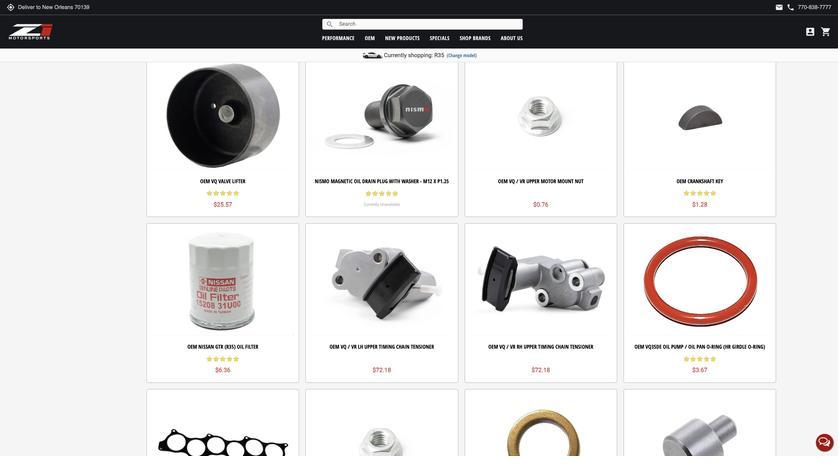 Task type: describe. For each thing, give the bounding box(es) containing it.
products
[[397, 34, 420, 42]]

brands
[[473, 34, 491, 42]]

ring)
[[754, 344, 766, 351]]

about
[[501, 34, 516, 42]]

2 seal from the left
[[407, 12, 416, 19]]

vq for oem vq / vr upper motor mount nut
[[510, 178, 515, 185]]

oem for oem vq / vr front crank seal
[[348, 12, 358, 19]]

shop brands
[[460, 34, 491, 42]]

oem vq / vr lh upper timing chain tensioner
[[330, 344, 434, 351]]

filter
[[245, 344, 258, 351]]

nissan
[[199, 344, 214, 351]]

m12
[[423, 178, 433, 185]]

(shim)
[[723, 12, 737, 19]]

p1.25
[[438, 178, 449, 185]]

upper left motor at the top of page
[[527, 178, 540, 185]]

shopping:
[[408, 52, 433, 59]]

lifter
[[232, 178, 246, 185]]

performance
[[322, 34, 355, 42]]

1 horizontal spatial valve
[[516, 12, 529, 19]]

unavailable
[[380, 202, 400, 207]]

oem vq35de oil pump / oil pan o-ring (hr girdle o-ring)
[[635, 344, 766, 351]]

pump
[[672, 344, 684, 351]]

plug
[[377, 178, 388, 185]]

oem for oem vq35de oil pump / oil pan o-ring (hr girdle o-ring)
[[635, 344, 645, 351]]

pan
[[697, 344, 706, 351]]

oem vq / vr rh upper timing chain tensioner
[[489, 344, 594, 351]]

oem for oem vq valve spring seat (shim)
[[663, 12, 673, 19]]

oem link
[[365, 34, 375, 42]]

locks
[[564, 12, 577, 19]]

mail link
[[776, 3, 784, 11]]

currently unavailable
[[364, 202, 400, 207]]

$1.28
[[693, 201, 708, 208]]

oem vq / vr front crank seal
[[348, 12, 416, 19]]

star star star star star for pump
[[684, 356, 717, 363]]

r35
[[435, 52, 445, 59]]

currently for shopping:
[[384, 52, 407, 59]]

key
[[716, 178, 724, 185]]

$25.57
[[214, 201, 232, 208]]

lh
[[358, 344, 363, 351]]

search
[[326, 20, 334, 28]]

(r35)
[[225, 344, 236, 351]]

(hr
[[724, 344, 731, 351]]

/ right pump
[[685, 344, 688, 351]]

nut
[[575, 178, 584, 185]]

tensioner for oem vq / vr lh upper timing chain tensioner
[[411, 344, 434, 351]]

oem vq valve spring seat (shim)
[[663, 12, 737, 19]]

oem nissan gtr (r35) oil filter
[[188, 344, 258, 351]]

oem for oem crankshaft key
[[677, 178, 687, 185]]

spring
[[695, 12, 711, 19]]

(change
[[447, 52, 463, 59]]

tensioner for oem vq / vr rh upper timing chain tensioner
[[571, 344, 594, 351]]

drain
[[363, 178, 376, 185]]

crank
[[391, 12, 405, 19]]

$72.18 for rh
[[532, 367, 551, 374]]

front
[[376, 12, 390, 19]]

shopping_cart
[[821, 26, 832, 37]]

vr for lh
[[352, 344, 357, 351]]

about us link
[[501, 34, 523, 42]]

-
[[420, 178, 422, 185]]

vq for oem vq valve spring seat (shim)
[[674, 12, 680, 19]]

$3.67
[[693, 367, 708, 374]]

star star star star star up $10.23
[[365, 24, 399, 31]]

nismo magnetic oil drain plug with washer - m12 x p1.25
[[315, 178, 449, 185]]

0 vertical spatial ring
[[219, 12, 230, 19]]

new products link
[[385, 34, 420, 42]]

1 horizontal spatial o-
[[707, 344, 712, 351]]

with
[[389, 178, 401, 185]]

z1 motorsports logo image
[[8, 23, 53, 40]]

valve for oem vq valve lifter
[[219, 178, 231, 185]]

$72.18 for lh
[[373, 367, 391, 374]]

crankshaft
[[688, 178, 715, 185]]

vq35de
[[646, 344, 662, 351]]

vr for rh
[[510, 344, 516, 351]]

/ left motor at the top of page
[[517, 178, 519, 185]]

phone link
[[787, 3, 832, 11]]

Search search field
[[334, 19, 523, 29]]

oem for oem vq / vr vtc cover o-ring / intake cam gear seal
[[163, 12, 172, 19]]

account_box link
[[804, 26, 818, 37]]

shop
[[460, 34, 472, 42]]

oem for oem vq / vr rh upper timing chain tensioner
[[489, 344, 498, 351]]

vq for oem vq / vr rh upper timing chain tensioner
[[500, 344, 506, 351]]

phone
[[787, 3, 795, 11]]

/ left front
[[366, 12, 368, 19]]

keepers
[[543, 12, 560, 19]]

about us
[[501, 34, 523, 42]]

$6.36
[[215, 367, 231, 374]]

vq for oem vq / vr front crank seal
[[359, 12, 365, 19]]



Task type: vqa. For each thing, say whether or not it's contained in the screenshot.
ABOUT US 'link'
yes



Task type: locate. For each thing, give the bounding box(es) containing it.
chain for oem vq / vr lh upper timing chain tensioner
[[396, 344, 410, 351]]

o- right pan
[[707, 344, 712, 351]]

new products
[[385, 34, 420, 42]]

0 horizontal spatial ring
[[219, 12, 230, 19]]

$72.18 down the oem vq / vr lh upper timing chain tensioner
[[373, 367, 391, 374]]

shopping_cart link
[[820, 26, 832, 37]]

oil
[[354, 178, 361, 185], [237, 344, 244, 351], [663, 344, 670, 351], [689, 344, 696, 351]]

rh
[[517, 344, 523, 351]]

specials link
[[430, 34, 450, 42]]

oem for oem vq valve lifter
[[200, 178, 210, 185]]

vtc
[[191, 12, 199, 19]]

ring
[[219, 12, 230, 19], [712, 344, 723, 351]]

star star star star star up $1.28
[[684, 190, 717, 197]]

/ left vtc
[[181, 12, 183, 19]]

1 seal from the left
[[274, 12, 283, 19]]

star star star star star up $3.67
[[684, 356, 717, 363]]

1 $72.18 from the left
[[373, 367, 391, 374]]

1 chain from the left
[[396, 344, 410, 351]]

0 horizontal spatial $72.18
[[373, 367, 391, 374]]

2 $72.18 from the left
[[532, 367, 551, 374]]

vr for front
[[370, 12, 375, 19]]

valve for oem vq valve spring seat (shim)
[[682, 12, 694, 19]]

oem vq / vr upper motor mount nut
[[499, 178, 584, 185]]

new
[[385, 34, 396, 42]]

/ left "lh" at the bottom of the page
[[348, 344, 350, 351]]

tensioner
[[411, 344, 434, 351], [571, 344, 594, 351]]

seal right the gear
[[274, 12, 283, 19]]

timing for rh
[[539, 344, 555, 351]]

intake
[[235, 12, 250, 19]]

currently
[[384, 52, 407, 59], [364, 202, 379, 207]]

vr left "lh" at the bottom of the page
[[352, 344, 357, 351]]

2 tensioner from the left
[[571, 344, 594, 351]]

oem for oem vq / vr lh upper timing chain tensioner
[[330, 344, 340, 351]]

star
[[525, 24, 531, 31], [365, 24, 372, 31], [372, 24, 379, 31], [379, 24, 386, 31], [386, 24, 392, 31], [392, 24, 399, 31], [206, 190, 213, 197], [213, 190, 220, 197], [220, 190, 226, 197], [226, 190, 233, 197], [233, 190, 240, 197], [684, 190, 690, 197], [690, 190, 697, 197], [697, 190, 704, 197], [704, 190, 711, 197], [711, 190, 717, 197], [365, 191, 372, 197], [372, 191, 379, 197], [379, 191, 386, 197], [386, 191, 392, 197], [392, 191, 399, 197], [206, 356, 213, 363], [213, 356, 220, 363], [220, 356, 226, 363], [226, 356, 233, 363], [233, 356, 240, 363], [684, 356, 690, 363], [690, 356, 697, 363], [697, 356, 704, 363], [704, 356, 711, 363], [711, 356, 717, 363]]

specials
[[430, 34, 450, 42]]

upper for oem vq / vr lh upper timing chain tensioner
[[365, 344, 378, 351]]

currently shopping: r35 (change model)
[[384, 52, 477, 59]]

oem for the oem link
[[365, 34, 375, 42]]

timing
[[379, 344, 395, 351], [539, 344, 555, 351]]

washer
[[402, 178, 419, 185]]

2 timing from the left
[[539, 344, 555, 351]]

seal
[[274, 12, 283, 19], [407, 12, 416, 19]]

oil left drain
[[354, 178, 361, 185]]

valve left spring
[[682, 12, 694, 19]]

seat
[[712, 12, 722, 19]]

oem vq / vr vtc cover o-ring / intake cam gear seal
[[163, 12, 283, 19]]

0 horizontal spatial o-
[[214, 12, 219, 19]]

nismo
[[315, 178, 330, 185]]

1 timing from the left
[[379, 344, 395, 351]]

oil right (r35)
[[237, 344, 244, 351]]

valve left stem
[[516, 12, 529, 19]]

$0.76
[[534, 201, 549, 208]]

oem for oem valve stem keepers / locks
[[505, 12, 515, 19]]

mail phone
[[776, 3, 795, 11]]

stem
[[530, 12, 541, 19]]

cam
[[251, 12, 260, 19]]

chain for oem vq / vr rh upper timing chain tensioner
[[556, 344, 569, 351]]

currently left unavailable
[[364, 202, 379, 207]]

cover
[[200, 12, 213, 19]]

oem for oem vq / vr upper motor mount nut
[[499, 178, 508, 185]]

/
[[181, 12, 183, 19], [231, 12, 233, 19], [366, 12, 368, 19], [561, 12, 563, 19], [517, 178, 519, 185], [348, 344, 350, 351], [507, 344, 509, 351], [685, 344, 688, 351]]

vr left front
[[370, 12, 375, 19]]

0 horizontal spatial valve
[[219, 178, 231, 185]]

star star star star star for (r35)
[[206, 356, 240, 363]]

vr left rh
[[510, 344, 516, 351]]

ring left intake
[[219, 12, 230, 19]]

oil left pump
[[663, 344, 670, 351]]

1 horizontal spatial currently
[[384, 52, 407, 59]]

$10.23
[[373, 35, 391, 42]]

seal right crank
[[407, 12, 416, 19]]

account_box
[[806, 26, 816, 37]]

oem crankshaft key
[[677, 178, 724, 185]]

timing right "lh" at the bottom of the page
[[379, 344, 395, 351]]

$72.18 down oem vq / vr rh upper timing chain tensioner
[[532, 367, 551, 374]]

star star star star star up $6.36
[[206, 356, 240, 363]]

upper right "lh" at the bottom of the page
[[365, 344, 378, 351]]

0 horizontal spatial timing
[[379, 344, 395, 351]]

currently for unavailable
[[364, 202, 379, 207]]

valve left lifter at the top left of the page
[[219, 178, 231, 185]]

o-
[[214, 12, 219, 19], [707, 344, 712, 351], [749, 344, 754, 351]]

0 horizontal spatial currently
[[364, 202, 379, 207]]

us
[[518, 34, 523, 42]]

gtr
[[215, 344, 223, 351]]

vr for upper
[[520, 178, 526, 185]]

$72.18
[[373, 367, 391, 374], [532, 367, 551, 374]]

1 tensioner from the left
[[411, 344, 434, 351]]

oil left pan
[[689, 344, 696, 351]]

upper
[[527, 178, 540, 185], [365, 344, 378, 351], [524, 344, 537, 351]]

1 horizontal spatial timing
[[539, 344, 555, 351]]

oem valve stem keepers / locks
[[505, 12, 577, 19]]

(change model) link
[[447, 52, 477, 59]]

o- right cover
[[214, 12, 219, 19]]

2 horizontal spatial o-
[[749, 344, 754, 351]]

currently down the new
[[384, 52, 407, 59]]

upper for oem vq / vr rh upper timing chain tensioner
[[524, 344, 537, 351]]

star star star star star for drain
[[365, 191, 399, 197]]

vr left vtc
[[184, 12, 190, 19]]

1 horizontal spatial $72.18
[[532, 367, 551, 374]]

timing right rh
[[539, 344, 555, 351]]

star star star star star for lifter
[[206, 190, 240, 197]]

vr left motor at the top of page
[[520, 178, 526, 185]]

oem
[[163, 12, 172, 19], [348, 12, 358, 19], [505, 12, 515, 19], [663, 12, 673, 19], [365, 34, 375, 42], [200, 178, 210, 185], [499, 178, 508, 185], [677, 178, 687, 185], [188, 344, 197, 351], [330, 344, 340, 351], [489, 344, 498, 351], [635, 344, 645, 351]]

upper right rh
[[524, 344, 537, 351]]

1 horizontal spatial tensioner
[[571, 344, 594, 351]]

0 horizontal spatial chain
[[396, 344, 410, 351]]

mount
[[558, 178, 574, 185]]

mail
[[776, 3, 784, 11]]

performance link
[[322, 34, 355, 42]]

2 chain from the left
[[556, 344, 569, 351]]

motor
[[541, 178, 557, 185]]

oem for oem nissan gtr (r35) oil filter
[[188, 344, 197, 351]]

girdle
[[733, 344, 747, 351]]

1 vertical spatial ring
[[712, 344, 723, 351]]

1 vertical spatial currently
[[364, 202, 379, 207]]

/ left intake
[[231, 12, 233, 19]]

0 horizontal spatial tensioner
[[411, 344, 434, 351]]

o- right girdle
[[749, 344, 754, 351]]

timing for lh
[[379, 344, 395, 351]]

1 horizontal spatial chain
[[556, 344, 569, 351]]

magnetic
[[331, 178, 353, 185]]

ring left "(hr"
[[712, 344, 723, 351]]

/ left rh
[[507, 344, 509, 351]]

gear
[[262, 12, 272, 19]]

star star star star star up currently unavailable
[[365, 191, 399, 197]]

2 horizontal spatial valve
[[682, 12, 694, 19]]

0 horizontal spatial seal
[[274, 12, 283, 19]]

/ left locks
[[561, 12, 563, 19]]

model)
[[464, 52, 477, 59]]

oem vq valve lifter
[[200, 178, 246, 185]]

0 vertical spatial currently
[[384, 52, 407, 59]]

my_location
[[7, 3, 15, 11]]

vq
[[174, 12, 180, 19], [359, 12, 365, 19], [674, 12, 680, 19], [211, 178, 217, 185], [510, 178, 515, 185], [341, 344, 347, 351], [500, 344, 506, 351]]

vq for oem vq / vr vtc cover o-ring / intake cam gear seal
[[174, 12, 180, 19]]

1 horizontal spatial seal
[[407, 12, 416, 19]]

vr for vtc
[[184, 12, 190, 19]]

chain
[[396, 344, 410, 351], [556, 344, 569, 351]]

shop brands link
[[460, 34, 491, 42]]

1 horizontal spatial ring
[[712, 344, 723, 351]]

x
[[434, 178, 436, 185]]

vq for oem vq / vr lh upper timing chain tensioner
[[341, 344, 347, 351]]

star star star star star up the $25.57
[[206, 190, 240, 197]]

vq for oem vq valve lifter
[[211, 178, 217, 185]]



